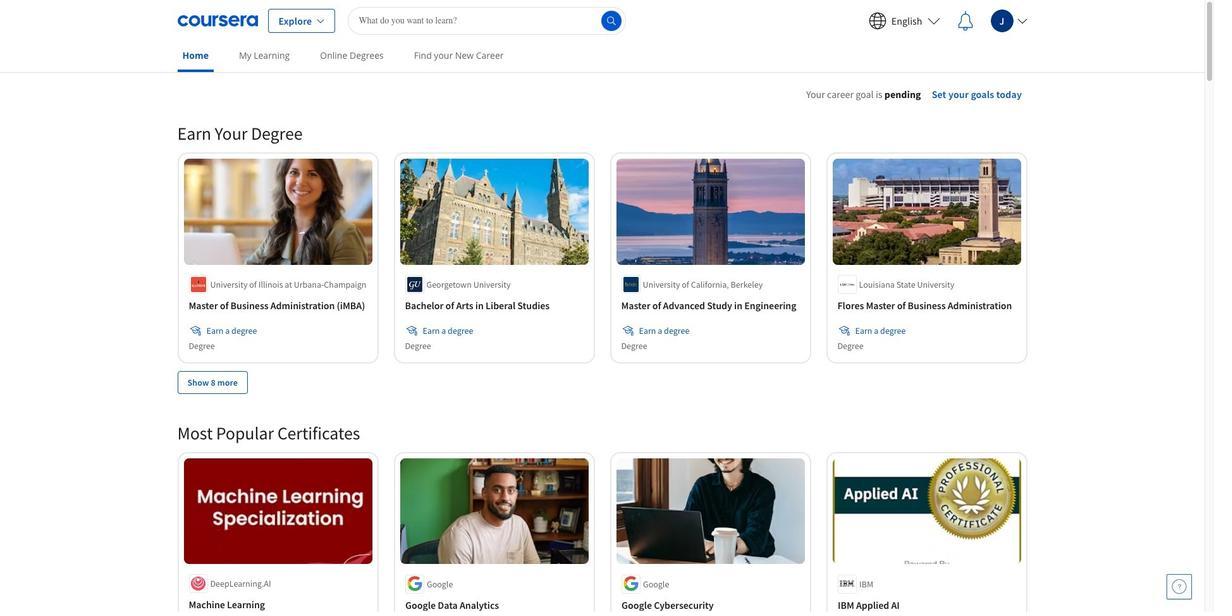 Task type: vqa. For each thing, say whether or not it's contained in the screenshot.
What do you want to learn? TEXT FIELD
yes



Task type: locate. For each thing, give the bounding box(es) containing it.
earn your degree collection element
[[170, 102, 1035, 414]]

most popular certificates collection element
[[170, 402, 1035, 612]]

region
[[754, 104, 1165, 230]]

What do you want to learn? text field
[[348, 7, 627, 34]]

None search field
[[348, 7, 627, 34]]



Task type: describe. For each thing, give the bounding box(es) containing it.
coursera image
[[177, 10, 258, 31]]

help center image
[[1172, 580, 1188, 595]]



